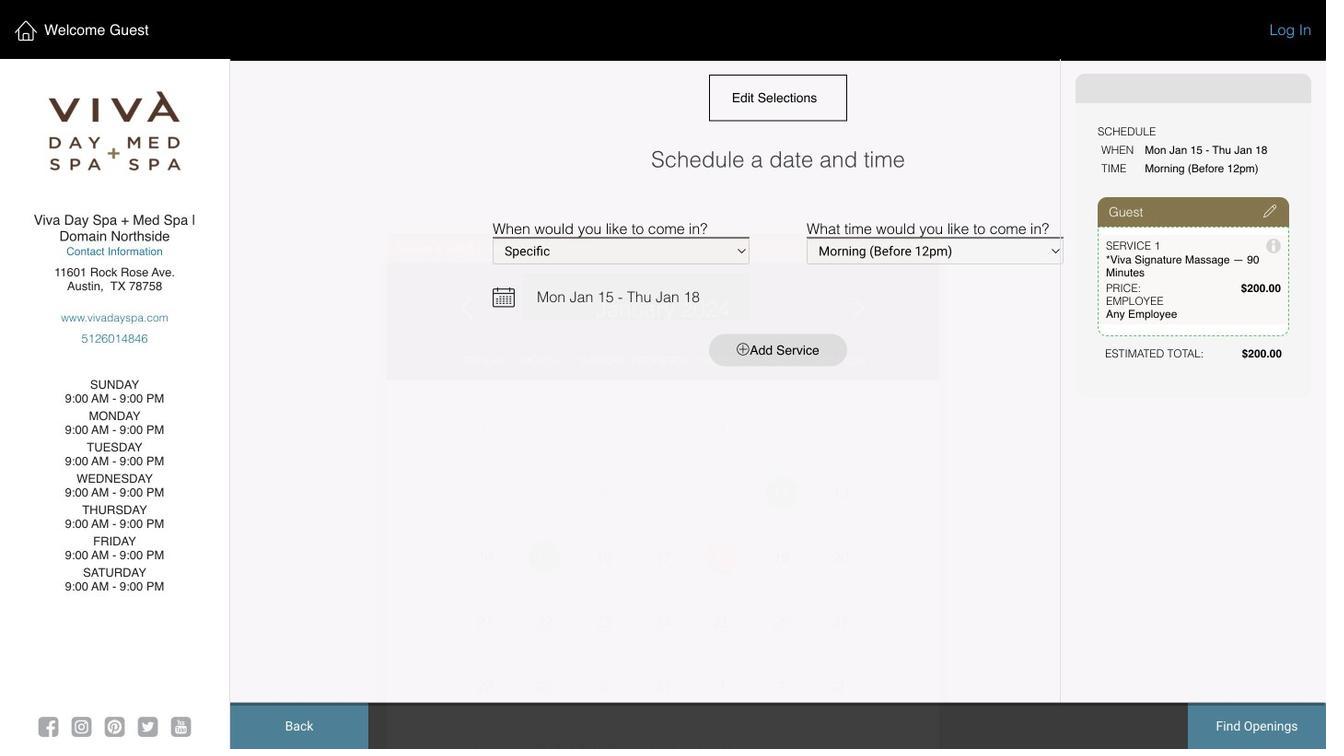 Task type: locate. For each thing, give the bounding box(es) containing it.
edit image
[[1264, 205, 1277, 217]]



